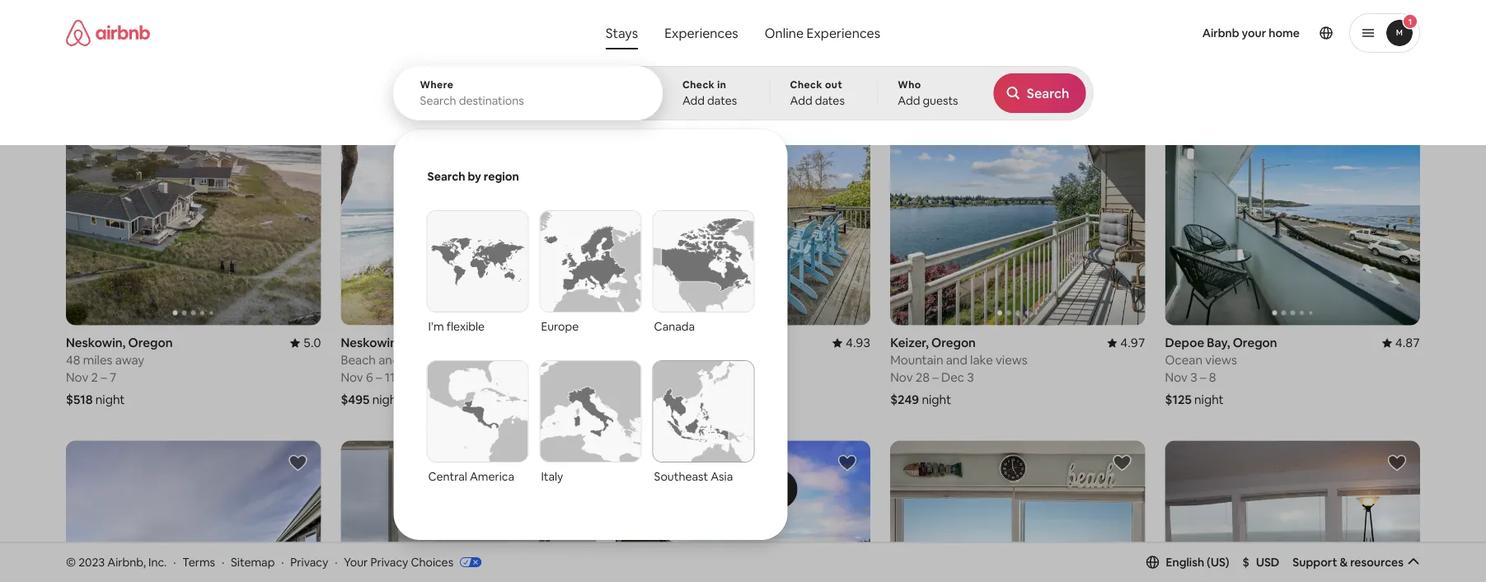 Task type: vqa. For each thing, say whether or not it's contained in the screenshot.
Sitemap LINK
yes



Task type: locate. For each thing, give the bounding box(es) containing it.
1 horizontal spatial 3
[[1191, 370, 1198, 386]]

3
[[967, 370, 974, 386], [1191, 370, 1198, 386]]

nov down "beach" on the left bottom of page
[[341, 370, 363, 386]]

$ usd
[[1243, 555, 1280, 570]]

8
[[1209, 370, 1217, 386]]

miles
[[83, 352, 112, 368]]

check left in
[[683, 78, 715, 91]]

terms
[[182, 555, 215, 569]]

nov inside the neskowin, oregon 48 miles away nov 2 – 7 $518 night
[[66, 370, 88, 386]]

add inside check out add dates
[[790, 93, 813, 108]]

america
[[470, 469, 514, 484]]

show
[[705, 482, 735, 497]]

oregon up lake
[[932, 335, 976, 351]]

2 horizontal spatial 6
[[658, 370, 665, 386]]

airbnb
[[1203, 26, 1240, 40]]

0 horizontal spatial 3
[[967, 370, 974, 386]]

– inside depoe bay, oregon ocean views nov 3 – 8 $125 night
[[1200, 370, 1207, 386]]

· left your at the bottom left of page
[[335, 555, 338, 569]]

your
[[1242, 26, 1267, 40]]

nov left 28
[[891, 370, 913, 386]]

add
[[683, 93, 705, 108], [790, 93, 813, 108], [898, 93, 920, 108]]

0 horizontal spatial 1
[[91, 12, 96, 28]]

privacy left your at the bottom left of page
[[291, 555, 328, 569]]

2 add to wishlist: lincoln city, oregon image from the left
[[1113, 453, 1133, 473]]

2 and from the left
[[946, 352, 968, 368]]

southeast
[[654, 469, 708, 484]]

dec
[[1166, 12, 1189, 28], [942, 370, 965, 386]]

2 check from the left
[[790, 78, 823, 91]]

2 views from the left
[[645, 352, 677, 368]]

neskowin, oregon 48 miles away nov 2 – 7 $518 night
[[66, 335, 173, 408]]

neskowin, inside the neskowin, oregon 48 miles away nov 2 – 7 $518 night
[[66, 335, 126, 351]]

check up grid
[[790, 78, 823, 91]]

5 oregon from the left
[[1233, 335, 1278, 351]]

6 inside nov 1 – 6 $169 night
[[108, 12, 115, 28]]

oregon up away
[[128, 335, 173, 351]]

oregon inside lincoln city, oregon lake views nov 1 – 6 $162 night
[[689, 335, 733, 351]]

and left lake
[[946, 352, 968, 368]]

neskowin, for miles
[[66, 335, 126, 351]]

– inside the dec 9 – 14 night
[[1201, 12, 1207, 28]]

&
[[1340, 555, 1348, 570]]

views down 'bay,'
[[1206, 352, 1238, 368]]

nov inside nov 12 – 17 $275 night
[[616, 12, 638, 28]]

2 privacy from the left
[[371, 555, 408, 569]]

views down city,
[[645, 352, 677, 368]]

0 horizontal spatial 6
[[108, 12, 115, 28]]

your privacy choices
[[344, 555, 454, 569]]

oregon for mountain and lake views
[[932, 335, 976, 351]]

3 left 8
[[1191, 370, 1198, 386]]

check in add dates
[[683, 78, 737, 108]]

lincoln city, oregon lake views nov 1 – 6 $162 night
[[616, 335, 733, 408]]

1 horizontal spatial check
[[790, 78, 823, 91]]

night down 7
[[95, 392, 125, 408]]

oregon for beach and ocean views
[[403, 335, 448, 351]]

check inside check in add dates
[[683, 78, 715, 91]]

3 inside depoe bay, oregon ocean views nov 3 – 8 $125 night
[[1191, 370, 1198, 386]]

dates inside check out add dates
[[815, 93, 845, 108]]

0 vertical spatial dec
[[1166, 12, 1189, 28]]

city,
[[660, 335, 686, 351]]

dec 9 – 14 night
[[1166, 12, 1226, 50]]

dates
[[708, 93, 737, 108], [815, 93, 845, 108]]

3 views from the left
[[996, 352, 1028, 368]]

oregon right 'bay,'
[[1233, 335, 1278, 351]]

2 horizontal spatial add to wishlist: lincoln city, oregon image
[[1388, 453, 1407, 473]]

1 horizontal spatial add to wishlist: lincoln city, oregon image
[[1113, 453, 1133, 473]]

ocean
[[1166, 352, 1203, 368]]

nov down ocean
[[1166, 370, 1188, 386]]

neskowin, inside neskowin, oregon beach and ocean views nov 6 – 11 $495 night
[[341, 335, 401, 351]]

1 horizontal spatial experiences
[[807, 24, 881, 41]]

4 · from the left
[[335, 555, 338, 569]]

oregon up "ocean"
[[403, 335, 448, 351]]

oregon inside neskowin, oregon beach and ocean views nov 6 – 11 $495 night
[[403, 335, 448, 351]]

$249
[[891, 392, 920, 408]]

and inside neskowin, oregon beach and ocean views nov 6 – 11 $495 night
[[379, 352, 400, 368]]

1 horizontal spatial 1
[[641, 370, 646, 386]]

experiences inside button
[[665, 24, 739, 41]]

night down 8
[[1195, 392, 1224, 408]]

1 inside lincoln city, oregon lake views nov 1 – 6 $162 night
[[641, 370, 646, 386]]

night
[[96, 34, 125, 50], [646, 34, 676, 50], [1196, 34, 1226, 50], [95, 392, 125, 408], [372, 392, 402, 408], [645, 392, 675, 408], [922, 392, 952, 408], [1195, 392, 1224, 408]]

0 horizontal spatial and
[[379, 352, 400, 368]]

stays button
[[593, 16, 651, 49]]

who add guests
[[898, 78, 959, 108]]

online experiences link
[[752, 16, 894, 49]]

nov
[[66, 12, 88, 28], [616, 12, 638, 28], [66, 370, 88, 386], [341, 370, 363, 386], [616, 370, 638, 386], [891, 370, 913, 386], [1166, 370, 1188, 386]]

1 add to wishlist: lincoln city, oregon image from the left
[[838, 453, 858, 473]]

views inside keizer, oregon mountain and lake views nov 28 – dec 3 $249 night
[[996, 352, 1028, 368]]

bay,
[[1207, 335, 1231, 351]]

$275
[[616, 34, 644, 50]]

off-the-grid
[[757, 105, 814, 118]]

0 horizontal spatial dec
[[942, 370, 965, 386]]

nov left 2
[[66, 370, 88, 386]]

experiences up in
[[665, 24, 739, 41]]

2 neskowin, from the left
[[341, 335, 401, 351]]

i'm
[[428, 319, 444, 334]]

night right $162
[[645, 392, 675, 408]]

0 horizontal spatial experiences
[[665, 24, 739, 41]]

oregon
[[128, 335, 173, 351], [403, 335, 448, 351], [689, 335, 733, 351], [932, 335, 976, 351], [1233, 335, 1278, 351]]

night down 11
[[372, 392, 402, 408]]

·
[[173, 555, 176, 569], [222, 555, 224, 569], [281, 555, 284, 569], [335, 555, 338, 569]]

· right inc.
[[173, 555, 176, 569]]

4 views from the left
[[1206, 352, 1238, 368]]

nov inside lincoln city, oregon lake views nov 1 – 6 $162 night
[[616, 370, 638, 386]]

3 oregon from the left
[[689, 335, 733, 351]]

oregon for 48 miles away
[[128, 335, 173, 351]]

– inside the neskowin, oregon 48 miles away nov 2 – 7 $518 night
[[101, 370, 107, 386]]

away
[[115, 352, 144, 368]]

2 horizontal spatial 1
[[1409, 16, 1413, 27]]

who
[[898, 78, 922, 91]]

1 horizontal spatial privacy
[[371, 555, 408, 569]]

dec inside the dec 9 – 14 night
[[1166, 12, 1189, 28]]

online experiences
[[765, 24, 881, 41]]

search by region
[[428, 169, 519, 184]]

sitemap
[[231, 555, 275, 569]]

add inside check in add dates
[[683, 93, 705, 108]]

english (us) button
[[1147, 555, 1230, 570]]

4.97 left depoe
[[1121, 335, 1146, 351]]

4 oregon from the left
[[932, 335, 976, 351]]

terms link
[[182, 555, 215, 569]]

11
[[385, 370, 395, 386]]

– inside nov 12 – 17 $275 night
[[656, 12, 662, 28]]

stays
[[606, 24, 638, 41]]

add for check in add dates
[[683, 93, 705, 108]]

add inside "who add guests"
[[898, 93, 920, 108]]

1 horizontal spatial add
[[790, 93, 813, 108]]

show map
[[705, 482, 762, 497]]

check inside check out add dates
[[790, 78, 823, 91]]

1 inside "dropdown button"
[[1409, 16, 1413, 27]]

check
[[683, 78, 715, 91], [790, 78, 823, 91]]

0 horizontal spatial add
[[683, 93, 705, 108]]

1 dates from the left
[[708, 93, 737, 108]]

dates down out
[[815, 93, 845, 108]]

and for 11
[[379, 352, 400, 368]]

3 down lake
[[967, 370, 974, 386]]

6 inside neskowin, oregon beach and ocean views nov 6 – 11 $495 night
[[366, 370, 373, 386]]

1 inside nov 1 – 6 $169 night
[[91, 12, 96, 28]]

oregon inside the neskowin, oregon 48 miles away nov 2 – 7 $518 night
[[128, 335, 173, 351]]

dec right 28
[[942, 370, 965, 386]]

1 horizontal spatial and
[[946, 352, 968, 368]]

privacy right your at the bottom left of page
[[371, 555, 408, 569]]

night down 28
[[922, 392, 952, 408]]

nov up $169
[[66, 12, 88, 28]]

your
[[344, 555, 368, 569]]

0 horizontal spatial check
[[683, 78, 715, 91]]

17
[[665, 12, 677, 28]]

and for dec
[[946, 352, 968, 368]]

search
[[428, 169, 465, 184]]

oregon inside depoe bay, oregon ocean views nov 3 – 8 $125 night
[[1233, 335, 1278, 351]]

4.97 down "europe"
[[571, 335, 596, 351]]

nov down lake at the bottom of the page
[[616, 370, 638, 386]]

– inside lincoln city, oregon lake views nov 1 – 6 $162 night
[[649, 370, 655, 386]]

add to wishlist: lincoln city, oregon image
[[838, 95, 858, 115], [563, 453, 583, 473], [1388, 453, 1407, 473]]

$169
[[66, 34, 93, 50]]

· right the terms
[[222, 555, 224, 569]]

1 experiences from the left
[[665, 24, 739, 41]]

mansions
[[460, 106, 504, 118]]

1 neskowin, from the left
[[66, 335, 126, 351]]

the-
[[776, 105, 795, 118]]

home
[[1269, 26, 1300, 40]]

0 horizontal spatial 4.97
[[571, 335, 596, 351]]

2 oregon from the left
[[403, 335, 448, 351]]

4.97
[[571, 335, 596, 351], [1121, 335, 1146, 351]]

· left privacy link
[[281, 555, 284, 569]]

nov inside nov 1 – 6 $169 night
[[66, 12, 88, 28]]

night down 17
[[646, 34, 676, 50]]

dec left '9'
[[1166, 12, 1189, 28]]

0 horizontal spatial neskowin,
[[66, 335, 126, 351]]

check for check in add dates
[[683, 78, 715, 91]]

views inside depoe bay, oregon ocean views nov 3 – 8 $125 night
[[1206, 352, 1238, 368]]

1 privacy from the left
[[291, 555, 328, 569]]

neskowin, up "beach" on the left bottom of page
[[341, 335, 401, 351]]

14
[[1210, 12, 1222, 28]]

1 horizontal spatial dates
[[815, 93, 845, 108]]

1 and from the left
[[379, 352, 400, 368]]

4.87
[[1396, 335, 1421, 351]]

experiences up out
[[807, 24, 881, 41]]

stays tab panel
[[393, 66, 1094, 540]]

experiences
[[665, 24, 739, 41], [807, 24, 881, 41]]

nov inside neskowin, oregon beach and ocean views nov 6 – 11 $495 night
[[341, 370, 363, 386]]

dates down in
[[708, 93, 737, 108]]

airbnb your home
[[1203, 26, 1300, 40]]

views right lake
[[996, 352, 1028, 368]]

nov left 12
[[616, 12, 638, 28]]

28
[[916, 370, 930, 386]]

and inside keizer, oregon mountain and lake views nov 28 – dec 3 $249 night
[[946, 352, 968, 368]]

views down the i'm flexible
[[441, 352, 472, 368]]

night inside lincoln city, oregon lake views nov 1 – 6 $162 night
[[645, 392, 675, 408]]

night right $169
[[96, 34, 125, 50]]

None search field
[[393, 0, 1094, 540]]

2 dates from the left
[[815, 93, 845, 108]]

oregon inside keizer, oregon mountain and lake views nov 28 – dec 3 $249 night
[[932, 335, 976, 351]]

add to wishlist: lincoln city, oregon image
[[838, 453, 858, 473], [1113, 453, 1133, 473]]

night inside the dec 9 – 14 night
[[1196, 34, 1226, 50]]

0 horizontal spatial dates
[[708, 93, 737, 108]]

central
[[428, 469, 467, 484]]

–
[[99, 12, 105, 28], [656, 12, 662, 28], [1201, 12, 1207, 28], [101, 370, 107, 386], [376, 370, 382, 386], [649, 370, 655, 386], [933, 370, 939, 386], [1200, 370, 1207, 386]]

and up 11
[[379, 352, 400, 368]]

1 add from the left
[[683, 93, 705, 108]]

oregon right city,
[[689, 335, 733, 351]]

2 add from the left
[[790, 93, 813, 108]]

dec inside keizer, oregon mountain and lake views nov 28 – dec 3 $249 night
[[942, 370, 965, 386]]

creative spaces
[[919, 106, 993, 118]]

1 horizontal spatial neskowin,
[[341, 335, 401, 351]]

$518
[[66, 392, 93, 408]]

support & resources button
[[1293, 555, 1421, 570]]

neskowin, up the miles
[[66, 335, 126, 351]]

1 oregon from the left
[[128, 335, 173, 351]]

1 horizontal spatial dec
[[1166, 12, 1189, 28]]

1 views from the left
[[441, 352, 472, 368]]

1 horizontal spatial 6
[[366, 370, 373, 386]]

0 horizontal spatial add to wishlist: lincoln city, oregon image
[[838, 453, 858, 473]]

i'm flexible
[[428, 319, 485, 334]]

dates inside check in add dates
[[708, 93, 737, 108]]

group
[[66, 66, 1138, 130], [66, 83, 321, 325], [341, 83, 596, 325], [616, 83, 871, 325], [891, 83, 1146, 325], [1166, 83, 1421, 325], [66, 441, 321, 582], [341, 441, 596, 582], [616, 441, 871, 582], [891, 441, 1146, 582], [1166, 441, 1421, 582]]

online
[[765, 24, 804, 41]]

1 3 from the left
[[967, 370, 974, 386]]

3 add from the left
[[898, 93, 920, 108]]

1 vertical spatial dec
[[942, 370, 965, 386]]

airbnb your home link
[[1193, 16, 1310, 50]]

terms · sitemap · privacy
[[182, 555, 328, 569]]

2 horizontal spatial add
[[898, 93, 920, 108]]

night down 14
[[1196, 34, 1226, 50]]

canada
[[654, 319, 695, 334]]

2 3 from the left
[[1191, 370, 1198, 386]]

1 horizontal spatial 4.97
[[1121, 335, 1146, 351]]

0 horizontal spatial privacy
[[291, 555, 328, 569]]

check for check out add dates
[[790, 78, 823, 91]]

1 check from the left
[[683, 78, 715, 91]]



Task type: describe. For each thing, give the bounding box(es) containing it.
english
[[1166, 555, 1205, 570]]

lake
[[971, 352, 993, 368]]

privacy link
[[291, 555, 328, 569]]

2 4.97 from the left
[[1121, 335, 1146, 351]]

views inside neskowin, oregon beach and ocean views nov 6 – 11 $495 night
[[441, 352, 472, 368]]

$
[[1243, 555, 1250, 570]]

by
[[468, 169, 481, 184]]

creative
[[919, 106, 958, 118]]

keizer, oregon mountain and lake views nov 28 – dec 3 $249 night
[[891, 335, 1028, 408]]

usd
[[1257, 555, 1280, 570]]

group containing off-the-grid
[[66, 66, 1138, 130]]

$162
[[616, 392, 643, 408]]

2
[[91, 370, 98, 386]]

southeast asia
[[654, 469, 733, 484]]

grid
[[795, 105, 814, 118]]

4.93
[[846, 335, 871, 351]]

5.0
[[303, 335, 321, 351]]

4.93 out of 5 average rating image
[[833, 335, 871, 351]]

what can we help you find? tab list
[[593, 16, 752, 49]]

2 · from the left
[[222, 555, 224, 569]]

out
[[825, 78, 843, 91]]

nov inside depoe bay, oregon ocean views nov 3 – 8 $125 night
[[1166, 370, 1188, 386]]

experiences button
[[651, 16, 752, 49]]

airbnb,
[[107, 555, 146, 569]]

region
[[484, 169, 519, 184]]

3 · from the left
[[281, 555, 284, 569]]

support
[[1293, 555, 1338, 570]]

night inside depoe bay, oregon ocean views nov 3 – 8 $125 night
[[1195, 392, 1224, 408]]

dates for check out add dates
[[815, 93, 845, 108]]

none search field containing stays
[[393, 0, 1094, 540]]

resources
[[1351, 555, 1404, 570]]

lake
[[616, 352, 642, 368]]

4.97 out of 5 average rating image
[[1108, 335, 1146, 351]]

add for check out add dates
[[790, 93, 813, 108]]

Where field
[[420, 93, 636, 108]]

$495
[[341, 392, 370, 408]]

map
[[737, 482, 762, 497]]

dates for check in add dates
[[708, 93, 737, 108]]

depoe bay, oregon ocean views nov 3 – 8 $125 night
[[1166, 335, 1278, 408]]

guests
[[923, 93, 959, 108]]

2023
[[78, 555, 105, 569]]

0 horizontal spatial add to wishlist: lincoln city, oregon image
[[563, 453, 583, 473]]

4.87 out of 5 average rating image
[[1383, 335, 1421, 351]]

night inside nov 12 – 17 $275 night
[[646, 34, 676, 50]]

treehouses
[[677, 106, 731, 118]]

add to wishlist: newport, oregon image
[[288, 453, 308, 473]]

nov inside keizer, oregon mountain and lake views nov 28 – dec 3 $249 night
[[891, 370, 913, 386]]

nov 12 – 17 $275 night
[[616, 12, 677, 50]]

off-
[[757, 105, 776, 118]]

– inside nov 1 – 6 $169 night
[[99, 12, 105, 28]]

show map button
[[689, 470, 798, 509]]

keizer,
[[891, 335, 929, 351]]

depoe
[[1166, 335, 1205, 351]]

castles
[[1025, 106, 1060, 118]]

– inside keizer, oregon mountain and lake views nov 28 – dec 3 $249 night
[[933, 370, 939, 386]]

beach
[[341, 352, 376, 368]]

1 button
[[1350, 13, 1421, 53]]

night inside neskowin, oregon beach and ocean views nov 6 – 11 $495 night
[[372, 392, 402, 408]]

2 experiences from the left
[[807, 24, 881, 41]]

(us)
[[1207, 555, 1230, 570]]

3 inside keizer, oregon mountain and lake views nov 28 – dec 3 $249 night
[[967, 370, 974, 386]]

1 horizontal spatial add to wishlist: lincoln city, oregon image
[[838, 95, 858, 115]]

europe
[[541, 319, 579, 334]]

1 4.97 from the left
[[571, 335, 596, 351]]

choices
[[411, 555, 454, 569]]

neskowin, for and
[[341, 335, 401, 351]]

6 inside lincoln city, oregon lake views nov 1 – 6 $162 night
[[658, 370, 665, 386]]

12
[[641, 12, 653, 28]]

support & resources
[[1293, 555, 1404, 570]]

central america
[[428, 469, 514, 484]]

profile element
[[908, 0, 1421, 66]]

your privacy choices link
[[344, 555, 482, 571]]

beachfront
[[840, 106, 892, 118]]

design
[[393, 106, 426, 118]]

where
[[420, 78, 454, 91]]

1 · from the left
[[173, 555, 176, 569]]

nov 1 – 6 $169 night
[[66, 12, 125, 50]]

check out add dates
[[790, 78, 845, 108]]

5.0 out of 5 average rating image
[[290, 335, 321, 351]]

spaces
[[960, 106, 993, 118]]

night inside nov 1 – 6 $169 night
[[96, 34, 125, 50]]

© 2023 airbnb, inc. ·
[[66, 555, 176, 569]]

views inside lincoln city, oregon lake views nov 1 – 6 $162 night
[[645, 352, 677, 368]]

neskowin, oregon beach and ocean views nov 6 – 11 $495 night
[[341, 335, 472, 408]]

inc.
[[148, 555, 167, 569]]

$125
[[1166, 392, 1192, 408]]

flexible
[[447, 319, 485, 334]]

lincoln
[[616, 335, 657, 351]]

ocean
[[403, 352, 438, 368]]

privacy inside your privacy choices link
[[371, 555, 408, 569]]

asia
[[711, 469, 733, 484]]

mountain
[[891, 352, 944, 368]]

– inside neskowin, oregon beach and ocean views nov 6 – 11 $495 night
[[376, 370, 382, 386]]

sitemap link
[[231, 555, 275, 569]]

night inside the neskowin, oregon 48 miles away nov 2 – 7 $518 night
[[95, 392, 125, 408]]

in
[[718, 78, 727, 91]]

night inside keizer, oregon mountain and lake views nov 28 – dec 3 $249 night
[[922, 392, 952, 408]]



